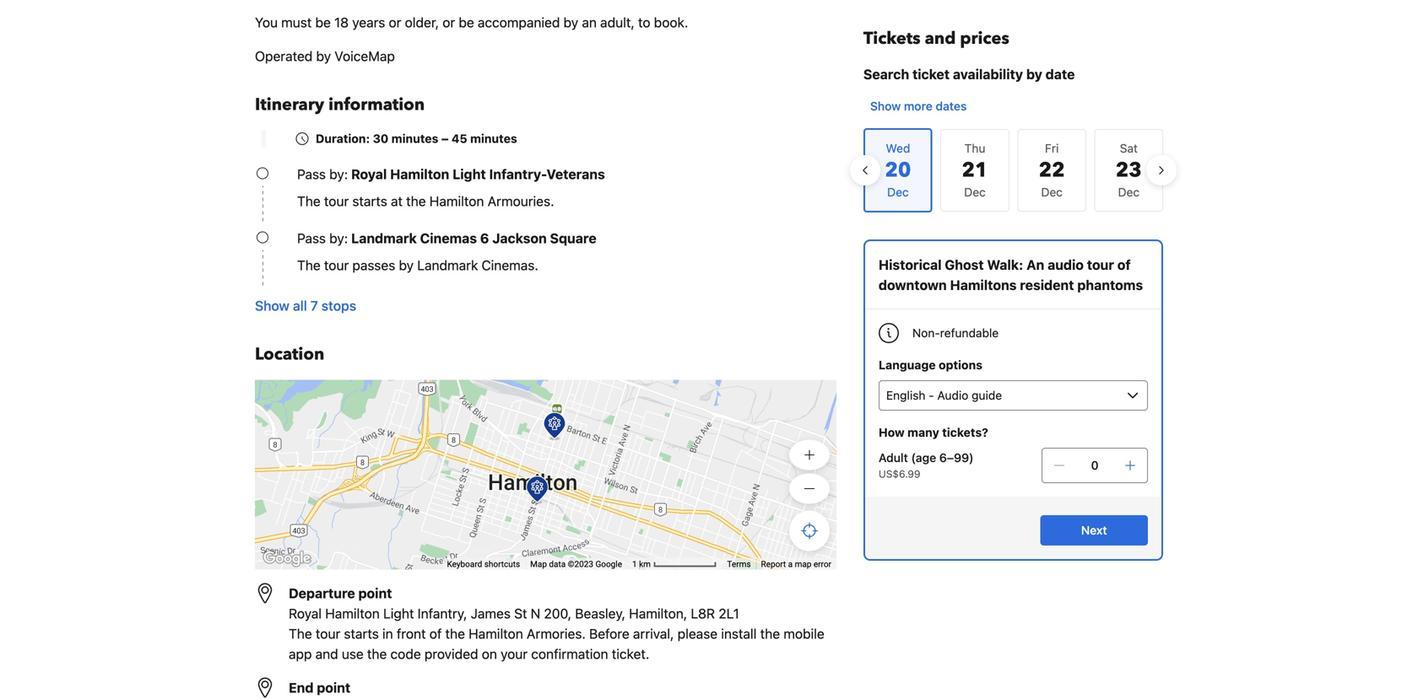 Task type: vqa. For each thing, say whether or not it's contained in the screenshot.
bottom Superheroes
no



Task type: describe. For each thing, give the bounding box(es) containing it.
availability
[[953, 66, 1023, 82]]

options
[[939, 358, 982, 372]]

historical ghost walk: an audio tour of downtown hamiltons resident phantoms
[[879, 257, 1143, 293]]

departure point royal hamilton light infantry, james st n 200, beasley, hamilton, l8r 2l1 the tour starts in front of the hamilton armories. before arrival, please install the mobile app and use the code provided on your confirmation ticket.
[[289, 586, 824, 663]]

royal for departure
[[289, 606, 322, 622]]

1
[[632, 560, 637, 570]]

please
[[678, 626, 718, 642]]

downtown
[[879, 277, 947, 293]]

thu 21 dec
[[962, 141, 988, 199]]

before
[[589, 626, 629, 642]]

search ticket availability by date
[[863, 66, 1075, 82]]

light for infantry,
[[383, 606, 414, 622]]

years
[[352, 14, 385, 30]]

7
[[310, 298, 318, 314]]

tour left passes
[[324, 257, 349, 273]]

45
[[452, 132, 467, 146]]

prices
[[960, 27, 1009, 50]]

by: for landmark cinemas 6 jackson square
[[329, 230, 348, 246]]

map region
[[255, 380, 836, 570]]

report a map error link
[[761, 560, 831, 570]]

infantry,
[[418, 606, 467, 622]]

an
[[1027, 257, 1044, 273]]

you
[[255, 14, 278, 30]]

to
[[638, 14, 650, 30]]

21
[[962, 157, 988, 184]]

pass by: royal hamilton light infantry-veterans
[[297, 166, 605, 182]]

and inside departure point royal hamilton light infantry, james st n 200, beasley, hamilton, l8r 2l1 the tour starts in front of the hamilton armories. before arrival, please install the mobile app and use the code provided on your confirmation ticket.
[[315, 647, 338, 663]]

more
[[904, 99, 933, 113]]

by: for royal hamilton light infantry-veterans
[[329, 166, 348, 182]]

pass by: landmark cinemas 6 jackson square
[[297, 230, 597, 246]]

an
[[582, 14, 597, 30]]

by left date
[[1026, 66, 1042, 82]]

your
[[501, 647, 528, 663]]

fri 22 dec
[[1039, 141, 1065, 199]]

accompanied
[[478, 14, 560, 30]]

200,
[[544, 606, 572, 622]]

historical
[[879, 257, 942, 273]]

2 or from the left
[[443, 14, 455, 30]]

older,
[[405, 14, 439, 30]]

confirmation
[[531, 647, 608, 663]]

show more dates
[[870, 99, 967, 113]]

0
[[1091, 459, 1099, 473]]

1 or from the left
[[389, 14, 401, 30]]

hamiltons
[[950, 277, 1017, 293]]

arrival,
[[633, 626, 674, 642]]

map
[[530, 560, 547, 570]]

location
[[255, 343, 324, 366]]

point for departure
[[358, 586, 392, 602]]

tour inside historical ghost walk: an audio tour of downtown hamiltons resident phantoms
[[1087, 257, 1114, 273]]

stops
[[321, 298, 356, 314]]

you must be 18 years or older, or be accompanied by an adult, to book.
[[255, 14, 688, 30]]

audio
[[1048, 257, 1084, 273]]

veterans
[[547, 166, 605, 182]]

tickets?
[[942, 426, 988, 440]]

1 minutes from the left
[[391, 132, 438, 146]]

0 vertical spatial starts
[[352, 193, 387, 209]]

show more dates button
[[863, 91, 974, 122]]

royal for pass
[[351, 166, 387, 182]]

on
[[482, 647, 497, 663]]

voicemap
[[335, 48, 395, 64]]

of inside departure point royal hamilton light infantry, james st n 200, beasley, hamilton, l8r 2l1 the tour starts in front of the hamilton armories. before arrival, please install the mobile app and use the code provided on your confirmation ticket.
[[429, 626, 442, 642]]

2 be from the left
[[459, 14, 474, 30]]

provided
[[424, 647, 478, 663]]

how many tickets?
[[879, 426, 988, 440]]

km
[[639, 560, 651, 570]]

terms link
[[727, 560, 751, 570]]

6–99)
[[939, 451, 974, 465]]

2 minutes from the left
[[470, 132, 517, 146]]

map
[[795, 560, 812, 570]]

dates
[[936, 99, 967, 113]]

ghost
[[945, 257, 984, 273]]

hamilton,
[[629, 606, 687, 622]]

cinemas.
[[482, 257, 538, 273]]

duration:
[[316, 132, 370, 146]]

show all 7 stops
[[255, 298, 356, 314]]

information
[[328, 93, 425, 116]]

©2023
[[568, 560, 593, 570]]

many
[[908, 426, 939, 440]]

show for show all 7 stops
[[255, 298, 289, 314]]

1 be from the left
[[315, 14, 331, 30]]

1 horizontal spatial landmark
[[417, 257, 478, 273]]

itinerary information
[[255, 93, 425, 116]]

jackson
[[492, 230, 547, 246]]

how
[[879, 426, 905, 440]]

next
[[1081, 524, 1107, 538]]

next button
[[1040, 516, 1148, 546]]

departure
[[289, 586, 355, 602]]

starts inside departure point royal hamilton light infantry, james st n 200, beasley, hamilton, l8r 2l1 the tour starts in front of the hamilton armories. before arrival, please install the mobile app and use the code provided on your confirmation ticket.
[[344, 626, 379, 642]]

terms
[[727, 560, 751, 570]]



Task type: locate. For each thing, give the bounding box(es) containing it.
light down 45
[[453, 166, 486, 182]]

ticket.
[[612, 647, 649, 663]]

the inside departure point royal hamilton light infantry, james st n 200, beasley, hamilton, l8r 2l1 the tour starts in front of the hamilton armories. before arrival, please install the mobile app and use the code provided on your confirmation ticket.
[[289, 626, 312, 642]]

dec inside sat 23 dec
[[1118, 185, 1140, 199]]

22
[[1039, 157, 1065, 184]]

2 pass from the top
[[297, 230, 326, 246]]

google image
[[259, 548, 315, 570]]

show inside button
[[870, 99, 901, 113]]

light inside departure point royal hamilton light infantry, james st n 200, beasley, hamilton, l8r 2l1 the tour starts in front of the hamilton armories. before arrival, please install the mobile app and use the code provided on your confirmation ticket.
[[383, 606, 414, 622]]

0 horizontal spatial point
[[317, 680, 350, 696]]

of inside historical ghost walk: an audio tour of downtown hamiltons resident phantoms
[[1117, 257, 1131, 273]]

hamilton down james
[[469, 626, 523, 642]]

all
[[293, 298, 307, 314]]

point for end
[[317, 680, 350, 696]]

sat
[[1120, 141, 1138, 155]]

the right the install
[[760, 626, 780, 642]]

pass for pass by: royal hamilton light infantry-veterans
[[297, 166, 326, 182]]

hamilton
[[390, 166, 449, 182], [429, 193, 484, 209], [325, 606, 380, 622], [469, 626, 523, 642]]

and up ticket
[[925, 27, 956, 50]]

0 horizontal spatial and
[[315, 647, 338, 663]]

the for the tour passes by landmark cinemas.
[[297, 257, 321, 273]]

1 by: from the top
[[329, 166, 348, 182]]

adult (age 6–99) us$6.99
[[879, 451, 974, 480]]

0 vertical spatial point
[[358, 586, 392, 602]]

search
[[863, 66, 909, 82]]

2 by: from the top
[[329, 230, 348, 246]]

tour down departure
[[316, 626, 340, 642]]

1 vertical spatial by:
[[329, 230, 348, 246]]

and left use
[[315, 647, 338, 663]]

1 horizontal spatial light
[[453, 166, 486, 182]]

walk:
[[987, 257, 1023, 273]]

pass up 7
[[297, 230, 326, 246]]

the up the show all 7 stops
[[297, 257, 321, 273]]

landmark down pass by: landmark cinemas 6 jackson square
[[417, 257, 478, 273]]

starts up use
[[344, 626, 379, 642]]

the up provided
[[445, 626, 465, 642]]

0 vertical spatial show
[[870, 99, 901, 113]]

light for infantry-
[[453, 166, 486, 182]]

dec for 22
[[1041, 185, 1063, 199]]

the for the tour starts at the hamilton armouries.
[[297, 193, 321, 209]]

starts
[[352, 193, 387, 209], [344, 626, 379, 642]]

end
[[289, 680, 314, 696]]

1 vertical spatial point
[[317, 680, 350, 696]]

passes
[[352, 257, 395, 273]]

tour
[[324, 193, 349, 209], [1087, 257, 1114, 273], [324, 257, 349, 273], [316, 626, 340, 642]]

armouries.
[[488, 193, 554, 209]]

0 vertical spatial of
[[1117, 257, 1131, 273]]

2 horizontal spatial dec
[[1118, 185, 1140, 199]]

1 horizontal spatial show
[[870, 99, 901, 113]]

0 vertical spatial light
[[453, 166, 486, 182]]

show inside button
[[255, 298, 289, 314]]

be left '18' at the left top of the page
[[315, 14, 331, 30]]

dec down 21 at the right of page
[[964, 185, 986, 199]]

by:
[[329, 166, 348, 182], [329, 230, 348, 246]]

refundable
[[940, 326, 999, 340]]

0 horizontal spatial show
[[255, 298, 289, 314]]

dec inside fri 22 dec
[[1041, 185, 1063, 199]]

light
[[453, 166, 486, 182], [383, 606, 414, 622]]

ticket
[[912, 66, 950, 82]]

keyboard
[[447, 560, 482, 570]]

or
[[389, 14, 401, 30], [443, 14, 455, 30]]

report a map error
[[761, 560, 831, 570]]

tour inside departure point royal hamilton light infantry, james st n 200, beasley, hamilton, l8r 2l1 the tour starts in front of the hamilton armories. before arrival, please install the mobile app and use the code provided on your confirmation ticket.
[[316, 626, 340, 642]]

shortcuts
[[484, 560, 520, 570]]

infantry-
[[489, 166, 547, 182]]

point up in
[[358, 586, 392, 602]]

pass for pass by: landmark cinemas 6 jackson square
[[297, 230, 326, 246]]

royal inside departure point royal hamilton light infantry, james st n 200, beasley, hamilton, l8r 2l1 the tour starts in front of the hamilton armories. before arrival, please install the mobile app and use the code provided on your confirmation ticket.
[[289, 606, 322, 622]]

2 vertical spatial the
[[289, 626, 312, 642]]

dec
[[964, 185, 986, 199], [1041, 185, 1063, 199], [1118, 185, 1140, 199]]

0 vertical spatial pass
[[297, 166, 326, 182]]

language
[[879, 358, 936, 372]]

or right years
[[389, 14, 401, 30]]

fri
[[1045, 141, 1059, 155]]

at
[[391, 193, 403, 209]]

0 vertical spatial and
[[925, 27, 956, 50]]

landmark
[[351, 230, 417, 246], [417, 257, 478, 273]]

0 horizontal spatial or
[[389, 14, 401, 30]]

sat 23 dec
[[1116, 141, 1142, 199]]

data
[[549, 560, 566, 570]]

30
[[373, 132, 389, 146]]

and
[[925, 27, 956, 50], [315, 647, 338, 663]]

1 pass from the top
[[297, 166, 326, 182]]

1 vertical spatial royal
[[289, 606, 322, 622]]

st
[[514, 606, 527, 622]]

phantoms
[[1077, 277, 1143, 293]]

royal down 30
[[351, 166, 387, 182]]

book.
[[654, 14, 688, 30]]

the tour passes by landmark cinemas.
[[297, 257, 538, 273]]

language options
[[879, 358, 982, 372]]

hamilton down pass by: royal hamilton light infantry-veterans
[[429, 193, 484, 209]]

front
[[397, 626, 426, 642]]

keyboard shortcuts
[[447, 560, 520, 570]]

the down in
[[367, 647, 387, 663]]

point right end
[[317, 680, 350, 696]]

show left all
[[255, 298, 289, 314]]

pass down duration:
[[297, 166, 326, 182]]

n
[[531, 606, 540, 622]]

light up in
[[383, 606, 414, 622]]

0 vertical spatial landmark
[[351, 230, 417, 246]]

mobile
[[784, 626, 824, 642]]

1 horizontal spatial or
[[443, 14, 455, 30]]

resident
[[1020, 277, 1074, 293]]

2l1
[[719, 606, 739, 622]]

0 horizontal spatial landmark
[[351, 230, 417, 246]]

thu
[[965, 141, 985, 155]]

by right operated
[[316, 48, 331, 64]]

be
[[315, 14, 331, 30], [459, 14, 474, 30]]

adult
[[879, 451, 908, 465]]

keyboard shortcuts button
[[447, 559, 520, 571]]

the right at
[[406, 193, 426, 209]]

the up app
[[289, 626, 312, 642]]

end point
[[289, 680, 350, 696]]

must
[[281, 14, 312, 30]]

1 horizontal spatial royal
[[351, 166, 387, 182]]

1 horizontal spatial point
[[358, 586, 392, 602]]

1 horizontal spatial minutes
[[470, 132, 517, 146]]

operated by voicemap
[[255, 48, 395, 64]]

the
[[406, 193, 426, 209], [445, 626, 465, 642], [760, 626, 780, 642], [367, 647, 387, 663]]

dec for 23
[[1118, 185, 1140, 199]]

dec down 22
[[1041, 185, 1063, 199]]

1 vertical spatial starts
[[344, 626, 379, 642]]

0 horizontal spatial royal
[[289, 606, 322, 622]]

1 vertical spatial light
[[383, 606, 414, 622]]

show for show more dates
[[870, 99, 901, 113]]

0 horizontal spatial light
[[383, 606, 414, 622]]

1 horizontal spatial of
[[1117, 257, 1131, 273]]

1 km
[[632, 560, 653, 570]]

0 vertical spatial royal
[[351, 166, 387, 182]]

0 vertical spatial the
[[297, 193, 321, 209]]

be right older,
[[459, 14, 474, 30]]

starts left at
[[352, 193, 387, 209]]

duration: 30 minutes – 45 minutes
[[316, 132, 517, 146]]

18
[[334, 14, 349, 30]]

hamilton up "the tour starts at the hamilton armouries."
[[390, 166, 449, 182]]

2 dec from the left
[[1041, 185, 1063, 199]]

1 vertical spatial landmark
[[417, 257, 478, 273]]

tickets and prices
[[863, 27, 1009, 50]]

the down duration:
[[297, 193, 321, 209]]

pass
[[297, 166, 326, 182], [297, 230, 326, 246]]

0 vertical spatial by:
[[329, 166, 348, 182]]

minutes left the –
[[391, 132, 438, 146]]

install
[[721, 626, 757, 642]]

dec for 21
[[964, 185, 986, 199]]

non-refundable
[[912, 326, 999, 340]]

google
[[595, 560, 622, 570]]

dec inside thu 21 dec
[[964, 185, 986, 199]]

1 vertical spatial of
[[429, 626, 442, 642]]

by right passes
[[399, 257, 414, 273]]

square
[[550, 230, 597, 246]]

1 horizontal spatial dec
[[1041, 185, 1063, 199]]

map data ©2023 google
[[530, 560, 622, 570]]

by: down duration:
[[329, 166, 348, 182]]

hamilton down departure
[[325, 606, 380, 622]]

region
[[850, 122, 1177, 219]]

by left the an
[[564, 14, 578, 30]]

1 dec from the left
[[964, 185, 986, 199]]

or right older,
[[443, 14, 455, 30]]

point inside departure point royal hamilton light infantry, james st n 200, beasley, hamilton, l8r 2l1 the tour starts in front of the hamilton armories. before arrival, please install the mobile app and use the code provided on your confirmation ticket.
[[358, 586, 392, 602]]

landmark up passes
[[351, 230, 417, 246]]

royal down departure
[[289, 606, 322, 622]]

0 horizontal spatial minutes
[[391, 132, 438, 146]]

cinemas
[[420, 230, 477, 246]]

minutes
[[391, 132, 438, 146], [470, 132, 517, 146]]

james
[[471, 606, 511, 622]]

show down search
[[870, 99, 901, 113]]

of up phantoms
[[1117, 257, 1131, 273]]

3 dec from the left
[[1118, 185, 1140, 199]]

tour up phantoms
[[1087, 257, 1114, 273]]

tour left at
[[324, 193, 349, 209]]

region containing 21
[[850, 122, 1177, 219]]

dec down 23
[[1118, 185, 1140, 199]]

0 horizontal spatial of
[[429, 626, 442, 642]]

a
[[788, 560, 793, 570]]

0 horizontal spatial dec
[[964, 185, 986, 199]]

date
[[1046, 66, 1075, 82]]

operated
[[255, 48, 313, 64]]

royal
[[351, 166, 387, 182], [289, 606, 322, 622]]

code
[[390, 647, 421, 663]]

1 vertical spatial show
[[255, 298, 289, 314]]

show all 7 stops button
[[255, 296, 356, 316]]

error
[[814, 560, 831, 570]]

by: up stops
[[329, 230, 348, 246]]

0 horizontal spatial be
[[315, 14, 331, 30]]

1 horizontal spatial be
[[459, 14, 474, 30]]

1 horizontal spatial and
[[925, 27, 956, 50]]

1 vertical spatial the
[[297, 257, 321, 273]]

1 vertical spatial pass
[[297, 230, 326, 246]]

1 vertical spatial and
[[315, 647, 338, 663]]

report
[[761, 560, 786, 570]]

minutes right 45
[[470, 132, 517, 146]]

of down infantry,
[[429, 626, 442, 642]]



